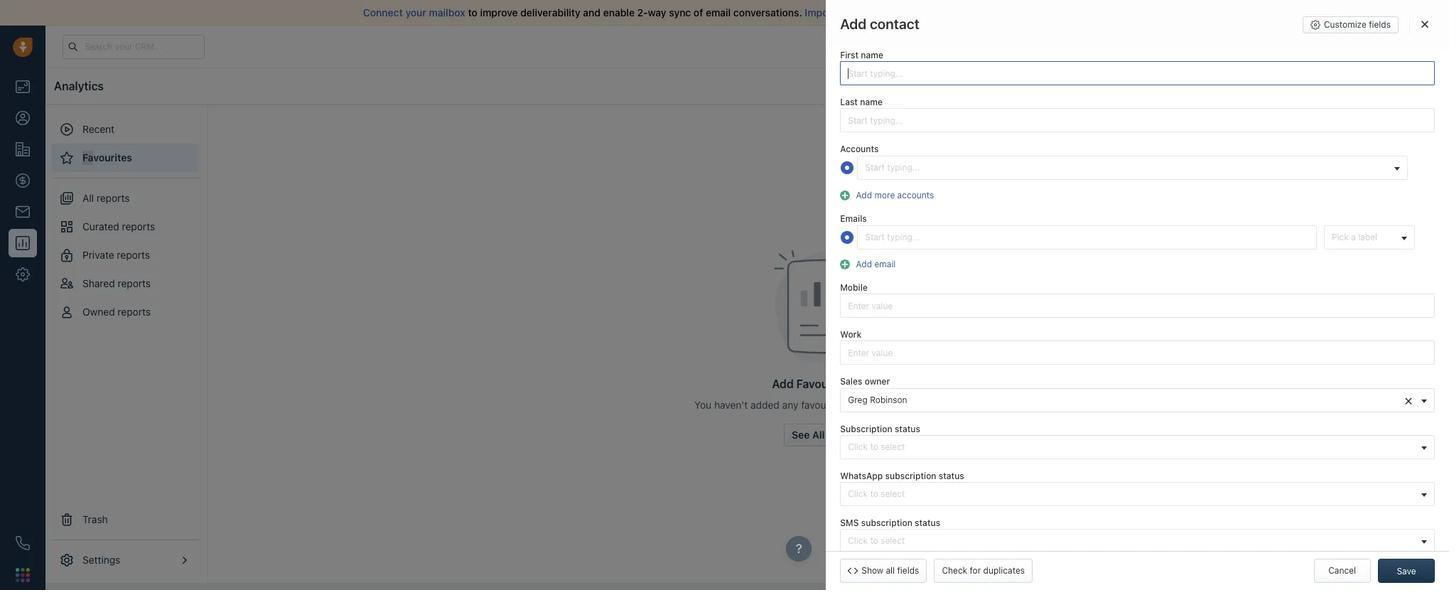 Task type: vqa. For each thing, say whether or not it's contained in the screenshot.
Save
yes



Task type: describe. For each thing, give the bounding box(es) containing it.
sms subscription status
[[841, 517, 941, 528]]

accounts
[[898, 190, 934, 200]]

Start typing... email field
[[858, 225, 1317, 249]]

import
[[805, 6, 836, 18]]

click to select for subscription
[[848, 441, 905, 452]]

fields inside show all fields "button"
[[898, 565, 920, 576]]

sms
[[841, 517, 859, 528]]

way
[[648, 6, 667, 18]]

close image
[[1422, 20, 1429, 28]]

select for subscription
[[881, 441, 905, 452]]

check for duplicates button
[[935, 559, 1033, 583]]

cancel button
[[1314, 559, 1371, 583]]

×
[[1405, 391, 1413, 408]]

start typing...
[[865, 162, 920, 173]]

explore plans
[[1181, 41, 1236, 51]]

and
[[583, 6, 601, 18]]

Work text field
[[841, 341, 1435, 365]]

owner
[[865, 376, 890, 387]]

save button
[[1379, 559, 1435, 583]]

click to select for sms
[[848, 535, 905, 546]]

duplicates
[[984, 565, 1025, 576]]

customize fields button
[[1303, 16, 1399, 33]]

name for first name
[[861, 50, 884, 60]]

last name
[[841, 97, 883, 107]]

for
[[970, 565, 981, 576]]

fields inside customize fields button
[[1369, 19, 1391, 30]]

add email link
[[853, 259, 896, 269]]

trial
[[1080, 41, 1095, 50]]

save
[[1397, 566, 1417, 577]]

phone element
[[9, 529, 37, 557]]

show
[[862, 565, 884, 576]]

pick a label button
[[1325, 225, 1416, 249]]

check
[[942, 565, 968, 576]]

days
[[1137, 41, 1154, 50]]

Search your CRM... text field
[[63, 34, 205, 59]]

subscription status
[[841, 423, 921, 434]]

click for whatsapp
[[848, 488, 868, 499]]

name for last name
[[860, 97, 883, 107]]

to for whatsapp
[[871, 488, 879, 499]]

of
[[694, 6, 703, 18]]

click to select for whatsapp
[[848, 488, 905, 499]]

dialog containing add contact
[[826, 0, 1450, 590]]

to for subscription
[[871, 441, 879, 452]]

contact
[[870, 16, 920, 32]]

email inside button
[[875, 259, 896, 269]]

sales owner
[[841, 376, 890, 387]]

show all fields
[[862, 565, 920, 576]]

subscription for whatsapp
[[886, 470, 937, 481]]

select for whatsapp
[[881, 488, 905, 499]]

plans
[[1214, 41, 1236, 51]]

0 vertical spatial status
[[895, 423, 921, 434]]

to for sms
[[871, 535, 879, 546]]

data
[[903, 6, 924, 18]]

explore
[[1181, 41, 1212, 51]]

pick a label
[[1332, 232, 1378, 242]]

1 your from the left
[[406, 6, 427, 18]]

first name
[[841, 50, 884, 60]]

First name text field
[[841, 61, 1435, 85]]

all inside "button"
[[886, 565, 895, 576]]

pick
[[1332, 232, 1349, 242]]

customize
[[1325, 19, 1367, 30]]

send email image
[[1309, 40, 1319, 52]]

conversations.
[[734, 6, 803, 18]]

connect your mailbox link
[[363, 6, 468, 18]]

accounts
[[841, 144, 879, 154]]

add more accounts button
[[841, 188, 939, 202]]

add more accounts
[[856, 190, 934, 200]]

improve
[[480, 6, 518, 18]]



Task type: locate. For each thing, give the bounding box(es) containing it.
2 click to select from the top
[[848, 488, 905, 499]]

0 horizontal spatial all
[[839, 6, 850, 18]]

mailbox
[[429, 6, 466, 18]]

0 vertical spatial click to select
[[848, 441, 905, 452]]

0 vertical spatial all
[[839, 6, 850, 18]]

0 vertical spatial fields
[[1369, 19, 1391, 30]]

1 click to select button from the top
[[841, 435, 1435, 459]]

add
[[841, 16, 867, 32]]

click down subscription
[[848, 441, 868, 452]]

3 click to select button from the top
[[841, 529, 1435, 553]]

Last name text field
[[841, 108, 1435, 132]]

add email button
[[841, 257, 900, 271]]

to down whatsapp
[[871, 488, 879, 499]]

add for add more accounts
[[856, 190, 872, 200]]

2 vertical spatial click
[[848, 535, 868, 546]]

phone image
[[16, 536, 30, 550]]

click to select down whatsapp
[[848, 488, 905, 499]]

2 select from the top
[[881, 488, 905, 499]]

subscription
[[841, 423, 893, 434]]

all right import
[[839, 6, 850, 18]]

2 vertical spatial click to select
[[848, 535, 905, 546]]

typing...
[[888, 162, 920, 173]]

last
[[841, 97, 858, 107]]

1 click from the top
[[848, 441, 868, 452]]

add
[[856, 190, 872, 200], [856, 259, 872, 269]]

greg robinson
[[848, 394, 908, 405]]

select down sms subscription status
[[881, 535, 905, 546]]

connect
[[363, 6, 403, 18]]

1 horizontal spatial all
[[886, 565, 895, 576]]

0 vertical spatial click to select button
[[841, 435, 1435, 459]]

connect your mailbox to improve deliverability and enable 2-way sync of email conversations. import all your sales data
[[363, 6, 924, 18]]

whatsapp
[[841, 470, 883, 481]]

2 your from the left
[[852, 6, 873, 18]]

2-
[[638, 6, 648, 18]]

select for sms
[[881, 535, 905, 546]]

click down whatsapp
[[848, 488, 868, 499]]

ends
[[1097, 41, 1115, 50]]

to right mailbox
[[468, 6, 478, 18]]

click down sms
[[848, 535, 868, 546]]

2 vertical spatial status
[[915, 517, 941, 528]]

select down subscription status
[[881, 441, 905, 452]]

add for add email
[[856, 259, 872, 269]]

1 vertical spatial click
[[848, 488, 868, 499]]

fields right customize at right top
[[1369, 19, 1391, 30]]

sync
[[669, 6, 691, 18]]

your left mailbox
[[406, 6, 427, 18]]

2 click to select button from the top
[[841, 482, 1435, 506]]

click to select
[[848, 441, 905, 452], [848, 488, 905, 499], [848, 535, 905, 546]]

add contact
[[841, 16, 920, 32]]

add email
[[856, 259, 896, 269]]

customize fields
[[1325, 19, 1391, 30]]

whatsapp subscription status
[[841, 470, 965, 481]]

show all fields button
[[841, 559, 927, 583]]

click for sms
[[848, 535, 868, 546]]

1 horizontal spatial email
[[875, 259, 896, 269]]

to down sms subscription status
[[871, 535, 879, 546]]

click to select down sms subscription status
[[848, 535, 905, 546]]

subscription
[[886, 470, 937, 481], [862, 517, 913, 528]]

1 vertical spatial all
[[886, 565, 895, 576]]

click to select button for whatsapp subscription status
[[841, 482, 1435, 506]]

status for sms subscription status
[[915, 517, 941, 528]]

1 horizontal spatial your
[[852, 6, 873, 18]]

0 vertical spatial select
[[881, 441, 905, 452]]

emails
[[841, 213, 867, 224]]

0 vertical spatial name
[[861, 50, 884, 60]]

robinson
[[870, 394, 908, 405]]

sales
[[876, 6, 900, 18]]

1 vertical spatial email
[[875, 259, 896, 269]]

start typing... button
[[858, 156, 1408, 180]]

click to select button for subscription status
[[841, 435, 1435, 459]]

cancel
[[1329, 565, 1357, 576]]

your trial ends in 21 days
[[1061, 41, 1154, 50]]

click
[[848, 441, 868, 452], [848, 488, 868, 499], [848, 535, 868, 546]]

name
[[861, 50, 884, 60], [860, 97, 883, 107]]

to
[[468, 6, 478, 18], [871, 441, 879, 452], [871, 488, 879, 499], [871, 535, 879, 546]]

0 vertical spatial click
[[848, 441, 868, 452]]

email
[[706, 6, 731, 18], [875, 259, 896, 269]]

0 vertical spatial subscription
[[886, 470, 937, 481]]

3 select from the top
[[881, 535, 905, 546]]

a
[[1352, 232, 1356, 242]]

1 select from the top
[[881, 441, 905, 452]]

status for whatsapp subscription status
[[939, 470, 965, 481]]

1 vertical spatial select
[[881, 488, 905, 499]]

1 horizontal spatial fields
[[1369, 19, 1391, 30]]

your left sales
[[852, 6, 873, 18]]

add more accounts link
[[853, 190, 934, 200]]

fields
[[1369, 19, 1391, 30], [898, 565, 920, 576]]

all right show at the right bottom
[[886, 565, 895, 576]]

mobile
[[841, 282, 868, 293]]

add up mobile
[[856, 259, 872, 269]]

2 click from the top
[[848, 488, 868, 499]]

1 vertical spatial name
[[860, 97, 883, 107]]

deliverability
[[521, 6, 581, 18]]

first
[[841, 50, 859, 60]]

fields right show at the right bottom
[[898, 565, 920, 576]]

3 click from the top
[[848, 535, 868, 546]]

3 click to select from the top
[[848, 535, 905, 546]]

work
[[841, 329, 862, 340]]

import all your sales data link
[[805, 6, 926, 18]]

click to select down subscription status
[[848, 441, 905, 452]]

start
[[865, 162, 885, 173]]

more
[[875, 190, 895, 200]]

subscription right whatsapp
[[886, 470, 937, 481]]

enable
[[603, 6, 635, 18]]

select down whatsapp subscription status
[[881, 488, 905, 499]]

1 vertical spatial add
[[856, 259, 872, 269]]

1 click to select from the top
[[848, 441, 905, 452]]

2 vertical spatial click to select button
[[841, 529, 1435, 553]]

2 add from the top
[[856, 259, 872, 269]]

1 vertical spatial subscription
[[862, 517, 913, 528]]

click for subscription
[[848, 441, 868, 452]]

freshworks switcher image
[[16, 568, 30, 582]]

0 vertical spatial add
[[856, 190, 872, 200]]

1 vertical spatial fields
[[898, 565, 920, 576]]

explore plans link
[[1173, 38, 1244, 55]]

what's new image
[[1347, 42, 1357, 52]]

your
[[1061, 41, 1078, 50]]

21
[[1126, 41, 1135, 50]]

check for duplicates
[[942, 565, 1025, 576]]

select
[[881, 441, 905, 452], [881, 488, 905, 499], [881, 535, 905, 546]]

2 vertical spatial select
[[881, 535, 905, 546]]

your
[[406, 6, 427, 18], [852, 6, 873, 18]]

sales
[[841, 376, 863, 387]]

click to select button for sms subscription status
[[841, 529, 1435, 553]]

add left more
[[856, 190, 872, 200]]

click to select button
[[841, 435, 1435, 459], [841, 482, 1435, 506], [841, 529, 1435, 553]]

subscription right sms
[[862, 517, 913, 528]]

1 vertical spatial click to select
[[848, 488, 905, 499]]

name right first
[[861, 50, 884, 60]]

all
[[839, 6, 850, 18], [886, 565, 895, 576]]

subscription for sms
[[862, 517, 913, 528]]

name right last
[[860, 97, 883, 107]]

0 horizontal spatial email
[[706, 6, 731, 18]]

greg
[[848, 394, 868, 405]]

status
[[895, 423, 921, 434], [939, 470, 965, 481], [915, 517, 941, 528]]

dialog
[[826, 0, 1450, 590]]

in
[[1117, 41, 1124, 50]]

1 vertical spatial click to select button
[[841, 482, 1435, 506]]

1 add from the top
[[856, 190, 872, 200]]

0 horizontal spatial your
[[406, 6, 427, 18]]

to down subscription status
[[871, 441, 879, 452]]

label
[[1359, 232, 1378, 242]]

Mobile text field
[[841, 294, 1435, 318]]

0 horizontal spatial fields
[[898, 565, 920, 576]]

0 vertical spatial email
[[706, 6, 731, 18]]

1 vertical spatial status
[[939, 470, 965, 481]]



